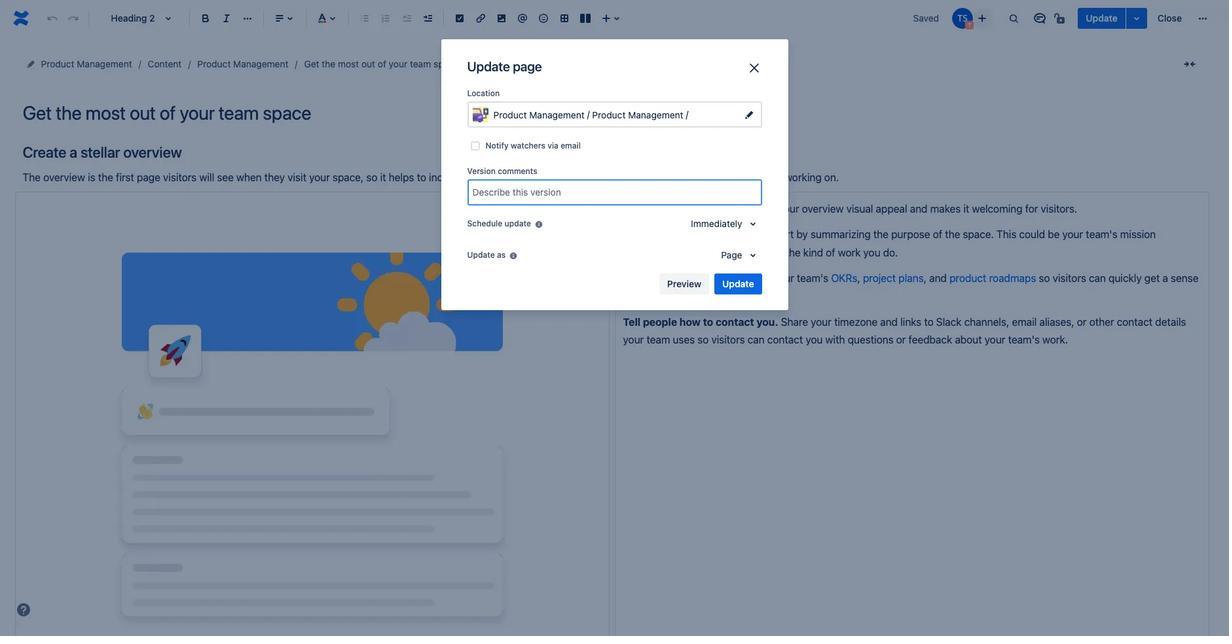 Task type: locate. For each thing, give the bounding box(es) containing it.
a left brief
[[686, 247, 691, 258]]

your up tell
[[635, 290, 656, 302]]

page right first
[[137, 172, 160, 184]]

page button
[[713, 245, 762, 266]]

to down description
[[761, 272, 771, 284]]

your up image. on the right top of page
[[725, 172, 745, 184]]

contact left you. on the right
[[716, 316, 754, 328]]

1 horizontal spatial links
[[900, 316, 921, 328]]

information
[[494, 172, 547, 184]]

links down toggle update as blog select "image" at the top right of page
[[738, 272, 759, 284]]

0 vertical spatial you
[[863, 247, 880, 258]]

okrs
[[831, 272, 857, 284]]

product management down italic ⌘i image
[[197, 58, 288, 69]]

they
[[264, 172, 285, 184]]

so
[[366, 172, 377, 184], [1039, 272, 1050, 284], [697, 334, 709, 346]]

0 horizontal spatial share
[[623, 272, 652, 284]]

overview up summarizing
[[802, 203, 844, 215]]

team's down preview
[[659, 290, 690, 302]]

links for and
[[900, 316, 921, 328]]

is left for.
[[741, 229, 749, 240]]

0 vertical spatial goals.
[[683, 272, 713, 284]]

product management for second product management 'link' from right
[[41, 58, 132, 69]]

the
[[23, 172, 41, 184]]

can left quickly
[[1089, 272, 1106, 284]]

work
[[838, 247, 861, 258]]

0 horizontal spatial it
[[380, 172, 386, 184]]

2 horizontal spatial what
[[699, 172, 722, 184]]

about
[[649, 172, 676, 184], [955, 334, 982, 346]]

you
[[863, 247, 880, 258], [806, 334, 823, 346]]

0 horizontal spatial links
[[738, 272, 759, 284]]

product management down redo ⌘⇧z icon
[[41, 58, 132, 69]]

goals. down brief
[[683, 272, 713, 284]]

0 horizontal spatial page
[[137, 172, 160, 184]]

get
[[304, 58, 319, 69]]

email right 'via'
[[561, 141, 581, 151]]

the right get in the left of the page
[[322, 58, 335, 69]]

by
[[797, 229, 808, 240]]

be
[[1048, 229, 1060, 240]]

the
[[322, 58, 335, 69], [98, 172, 113, 184], [590, 172, 605, 184], [689, 229, 706, 240], [873, 229, 889, 240], [945, 229, 960, 240], [785, 247, 801, 258]]

your down tell
[[623, 334, 644, 346]]

1 horizontal spatial product management
[[197, 58, 288, 69]]

get
[[1144, 272, 1160, 284]]

2 vertical spatial or
[[896, 334, 906, 346]]

slack
[[936, 316, 962, 328]]

share for your
[[781, 316, 808, 328]]

what
[[564, 172, 587, 184], [699, 172, 722, 184], [662, 229, 687, 240]]

1 vertical spatial this
[[997, 229, 1016, 240]]

is up explain at right top
[[639, 172, 646, 184]]

some
[[466, 172, 491, 184]]

links inside share your timezone and links to slack channels, email aliases, or other contact details your team uses so visitors can contact you with questions or feedback about your team's work.
[[900, 316, 921, 328]]

team inside "link"
[[410, 58, 431, 69]]

1 vertical spatial you
[[806, 334, 823, 346]]

2 horizontal spatial visitors
[[1053, 272, 1086, 284]]

about up the header
[[649, 172, 676, 184]]

out
[[361, 58, 375, 69]]

team's inside start by summarizing the purpose of the space. this could be your team's mission statement or a brief description of the kind of work you do.
[[1086, 229, 1118, 240]]

space up explain at right top
[[608, 172, 636, 184]]

or left "other"
[[1077, 316, 1087, 328]]

so right space,
[[366, 172, 377, 184]]

0 horizontal spatial this
[[729, 203, 748, 215]]

sense
[[1171, 272, 1199, 284]]

what down the header
[[662, 229, 687, 240]]

your up with
[[811, 316, 832, 328]]

so inside share your timezone and links to slack channels, email aliases, or other contact details your team uses so visitors can contact you with questions or feedback about your team's work.
[[697, 334, 709, 346]]

team's left work.
[[1008, 334, 1040, 346]]

1 vertical spatial so
[[1039, 272, 1050, 284]]

product management link down redo ⌘⇧z icon
[[41, 56, 132, 72]]

0 horizontal spatial you
[[806, 334, 823, 346]]

so right roadmaps
[[1039, 272, 1050, 284]]

0 vertical spatial update button
[[1078, 8, 1125, 29]]

0 vertical spatial links
[[738, 272, 759, 284]]

1 horizontal spatial update button
[[1078, 8, 1125, 29]]

tara schultz image
[[952, 8, 973, 29]]

1 horizontal spatial product management link
[[197, 56, 288, 72]]

add down page
[[716, 272, 735, 284]]

links for add
[[738, 272, 759, 284]]

can down you. on the right
[[748, 334, 765, 346]]

contact down you. on the right
[[767, 334, 803, 346]]

1 vertical spatial it
[[963, 203, 969, 215]]

0 vertical spatial about
[[649, 172, 676, 184]]

most
[[338, 58, 359, 69]]

a right the get
[[1163, 272, 1168, 284]]

about for is
[[649, 172, 676, 184]]

indent tab image
[[420, 10, 435, 26]]

do.
[[883, 247, 898, 258]]

team down indent tab image
[[410, 58, 431, 69]]

this left could
[[997, 229, 1016, 240]]

email inside share your timezone and links to slack channels, email aliases, or other contact details your team uses so visitors can contact you with questions or feedback about your team's work.
[[1012, 316, 1037, 328]]

0 horizontal spatial ,
[[857, 272, 860, 284]]

overview
[[123, 143, 182, 161], [43, 172, 85, 184], [802, 203, 844, 215]]

visitors inside 'so visitors can quickly get a sense of your team's goals.'
[[1053, 272, 1086, 284]]

team's
[[1086, 229, 1118, 240], [797, 272, 828, 284], [659, 290, 690, 302], [1008, 334, 1040, 346]]

Version comments field
[[469, 181, 761, 204]]

1 horizontal spatial /
[[686, 108, 689, 120]]

1 horizontal spatial it
[[963, 203, 969, 215]]

of
[[378, 58, 386, 69], [933, 229, 942, 240], [773, 247, 783, 258], [826, 247, 835, 258], [623, 290, 633, 302]]

2 vertical spatial visitors
[[711, 334, 745, 346]]

1 vertical spatial visitors
[[1053, 272, 1086, 284]]

1 horizontal spatial so
[[697, 334, 709, 346]]

share right you. on the right
[[781, 316, 808, 328]]

0 vertical spatial this
[[729, 203, 748, 215]]

about inside share your timezone and links to slack channels, email aliases, or other contact details your team uses so visitors can contact you with questions or feedback about your team's work.
[[955, 334, 982, 346]]

/
[[587, 108, 590, 120], [686, 108, 689, 120]]

2 product management from the left
[[197, 58, 288, 69]]

kind
[[803, 247, 823, 258]]

a left stellar
[[70, 143, 77, 161]]

to up feedback
[[924, 316, 934, 328]]

1 horizontal spatial add
[[716, 272, 735, 284]]

email left aliases, on the right of the page
[[1012, 316, 1037, 328]]

page inside the main content area, start typing to enter text. text field
[[137, 172, 160, 184]]

how
[[680, 316, 701, 328]]

and left makes
[[910, 203, 928, 215]]

your right be
[[1062, 229, 1083, 240]]

1 vertical spatial page
[[137, 172, 160, 184]]

details
[[1155, 316, 1186, 328]]

emoji image
[[536, 10, 551, 26]]

1 horizontal spatial what
[[662, 229, 687, 240]]

the inside get the most out of your team space "link"
[[322, 58, 335, 69]]

a left the header
[[646, 203, 652, 215]]

1 product management link from the left
[[41, 56, 132, 72]]

2 horizontal spatial space
[[708, 229, 738, 240]]

0 vertical spatial space
[[434, 58, 459, 69]]

1 vertical spatial email
[[1012, 316, 1037, 328]]

move this page image
[[25, 59, 36, 69]]

,
[[857, 272, 860, 284], [924, 272, 927, 284]]

link image
[[473, 10, 488, 26]]

1 horizontal spatial or
[[896, 334, 906, 346]]

what up image. on the right top of page
[[699, 172, 722, 184]]

visitors.
[[1041, 203, 1077, 215]]

0 vertical spatial or
[[673, 247, 683, 258]]

this up toggle schedule update dialog image on the right of the page
[[729, 203, 748, 215]]

update
[[505, 219, 531, 229]]

contact right "other"
[[1117, 316, 1153, 328]]

updating as a blog will move your content to the blog section of the selected space image
[[508, 251, 519, 261]]

email
[[561, 141, 581, 151], [1012, 316, 1037, 328]]

space down action item icon
[[434, 58, 459, 69]]

0 horizontal spatial product management link
[[41, 56, 132, 72]]

close
[[1158, 12, 1182, 24]]

0 horizontal spatial add
[[623, 203, 643, 215]]

visit
[[288, 172, 306, 184]]

space inside "link"
[[434, 58, 459, 69]]

2 vertical spatial overview
[[802, 203, 844, 215]]

contact
[[716, 316, 754, 328], [1117, 316, 1153, 328], [767, 334, 803, 346]]

can inside 'so visitors can quickly get a sense of your team's goals.'
[[1089, 272, 1106, 284]]

you left 'do.'
[[863, 247, 880, 258]]

update down page dropdown button
[[722, 278, 754, 289]]

include
[[429, 172, 463, 184]]

update button
[[1078, 8, 1125, 29], [714, 274, 762, 295]]

1 vertical spatial share
[[781, 316, 808, 328]]

people
[[643, 316, 677, 328]]

update button left adjust update settings image
[[1078, 8, 1125, 29]]

or down explain what the space is for.
[[673, 247, 683, 258]]

it left helps
[[380, 172, 386, 184]]

appeal
[[876, 203, 907, 215]]

gives
[[751, 203, 776, 215]]

the right on
[[590, 172, 605, 184]]

0 vertical spatial it
[[380, 172, 386, 184]]

bullet list ⌘⇧8 image
[[357, 10, 373, 26]]

0 vertical spatial page
[[513, 59, 542, 74]]

1 , from the left
[[857, 272, 860, 284]]

space,
[[333, 172, 364, 184]]

2 / from the left
[[686, 108, 689, 120]]

you.
[[757, 316, 778, 328]]

you left with
[[806, 334, 823, 346]]

for.
[[752, 229, 769, 240]]

1 horizontal spatial visitors
[[711, 334, 745, 346]]

schedule your update for a future date. notifications will be sent when the page is updated image
[[534, 219, 544, 230]]

2 vertical spatial so
[[697, 334, 709, 346]]

goals.
[[683, 272, 713, 284], [693, 290, 721, 302]]

1 horizontal spatial you
[[863, 247, 880, 258]]

page down mention image
[[513, 59, 542, 74]]

update up location
[[467, 59, 510, 74]]

update left adjust update settings image
[[1086, 12, 1118, 24]]

adjust update settings image
[[1129, 10, 1144, 26]]

goals. down preview
[[693, 290, 721, 302]]

0 horizontal spatial space
[[434, 58, 459, 69]]

of inside 'so visitors can quickly get a sense of your team's goals.'
[[623, 290, 633, 302]]

confluence image
[[10, 8, 31, 29]]

to inside share your timezone and links to slack channels, email aliases, or other contact details your team uses so visitors can contact you with questions or feedback about your team's work.
[[924, 316, 934, 328]]

product
[[41, 58, 74, 69], [197, 58, 231, 69], [493, 110, 527, 121], [592, 110, 626, 121]]

the left kind
[[785, 247, 801, 258]]

visitors down tell people how to contact you.
[[711, 334, 745, 346]]

0 horizontal spatial visitors
[[163, 172, 197, 184]]

of right out
[[378, 58, 386, 69]]

0 horizontal spatial can
[[748, 334, 765, 346]]

so down tell people how to contact you.
[[697, 334, 709, 346]]

1 horizontal spatial ,
[[924, 272, 927, 284]]

tell people how to contact you.
[[623, 316, 778, 328]]

about for feedback
[[955, 334, 982, 346]]

0 vertical spatial so
[[366, 172, 377, 184]]

0 vertical spatial share
[[623, 272, 652, 284]]

toggle update as blog select image
[[745, 247, 761, 263]]

your right visit at the top of the page
[[309, 172, 330, 184]]

makes
[[930, 203, 961, 215]]

2 product management link from the left
[[197, 56, 288, 72]]

to right helps
[[417, 172, 426, 184]]

of up tell
[[623, 290, 633, 302]]

share inside share your timezone and links to slack channels, email aliases, or other contact details your team uses so visitors can contact you with questions or feedback about your team's work.
[[781, 316, 808, 328]]

0 horizontal spatial email
[[561, 141, 581, 151]]

feedback
[[909, 334, 952, 346]]

about down 'channels,' at right
[[955, 334, 982, 346]]

1 vertical spatial or
[[1077, 316, 1087, 328]]

0 horizontal spatial update button
[[714, 274, 762, 295]]

0 vertical spatial add
[[623, 203, 643, 215]]

0 vertical spatial visitors
[[163, 172, 197, 184]]

edit page location image
[[741, 107, 757, 122]]

2 horizontal spatial contact
[[1117, 316, 1153, 328]]

to
[[417, 172, 426, 184], [761, 272, 771, 284], [703, 316, 713, 328], [924, 316, 934, 328]]

links
[[738, 272, 759, 284], [900, 316, 921, 328]]

2 horizontal spatial so
[[1039, 272, 1050, 284]]

it
[[380, 172, 386, 184], [963, 203, 969, 215]]

1 horizontal spatial about
[[955, 334, 982, 346]]

update button down page dropdown button
[[714, 274, 762, 295]]

1 horizontal spatial share
[[781, 316, 808, 328]]

aliases,
[[1039, 316, 1074, 328]]

1 vertical spatial about
[[955, 334, 982, 346]]

team down the people
[[646, 334, 670, 346]]

team's left the mission
[[1086, 229, 1118, 240]]

toggle schedule update dialog image
[[745, 216, 761, 232]]

share
[[623, 272, 652, 284], [781, 316, 808, 328]]

your right out
[[389, 58, 407, 69]]

to right the how
[[703, 316, 713, 328]]

product management link
[[41, 56, 132, 72], [197, 56, 288, 72]]

your
[[389, 58, 407, 69], [309, 172, 330, 184], [725, 172, 745, 184], [778, 203, 799, 215], [1062, 229, 1083, 240], [773, 272, 794, 284], [635, 290, 656, 302], [811, 316, 832, 328], [623, 334, 644, 346], [985, 334, 1005, 346]]

welcoming
[[972, 203, 1022, 215]]

1 horizontal spatial email
[[1012, 316, 1037, 328]]

the left first
[[98, 172, 113, 184]]

1 vertical spatial links
[[900, 316, 921, 328]]

or left feedback
[[896, 334, 906, 346]]

quickly
[[1109, 272, 1142, 284]]

location
[[467, 88, 500, 98]]

overview down the create
[[43, 172, 85, 184]]

and up questions at the right bottom of the page
[[880, 316, 898, 328]]

visitors inside share your timezone and links to slack channels, email aliases, or other contact details your team uses so visitors can contact you with questions or feedback about your team's work.
[[711, 334, 745, 346]]

team
[[410, 58, 431, 69], [748, 172, 772, 184], [655, 272, 680, 284], [646, 334, 670, 346]]

visual
[[846, 203, 873, 215]]

of down start
[[773, 247, 783, 258]]

, left project
[[857, 272, 860, 284]]

1 vertical spatial can
[[748, 334, 765, 346]]

can
[[1089, 272, 1106, 284], [748, 334, 765, 346]]

visitors up aliases, on the right of the page
[[1053, 272, 1086, 284]]

1 vertical spatial overview
[[43, 172, 85, 184]]

0 vertical spatial can
[[1089, 272, 1106, 284]]

this inside start by summarizing the purpose of the space. this could be your team's mission statement or a brief description of the kind of work you do.
[[997, 229, 1016, 240]]

, left product
[[924, 272, 927, 284]]

1 vertical spatial goals.
[[693, 290, 721, 302]]

page
[[513, 59, 542, 74], [137, 172, 160, 184]]

0 horizontal spatial or
[[673, 247, 683, 258]]

team down 'statement'
[[655, 272, 680, 284]]

what right on
[[564, 172, 587, 184]]

0 horizontal spatial product management
[[41, 58, 132, 69]]

update
[[1086, 12, 1118, 24], [467, 59, 510, 74], [467, 250, 495, 260], [722, 278, 754, 289]]

2 horizontal spatial overview
[[802, 203, 844, 215]]

1 horizontal spatial this
[[997, 229, 1016, 240]]

1 horizontal spatial overview
[[123, 143, 182, 161]]

0 vertical spatial overview
[[123, 143, 182, 161]]

project plans link
[[863, 272, 924, 284]]

0 horizontal spatial /
[[587, 108, 590, 120]]

content
[[148, 58, 182, 69]]

1 horizontal spatial can
[[1089, 272, 1106, 284]]

timezone
[[834, 316, 877, 328]]

space up page
[[708, 229, 738, 240]]

add up explain at right top
[[623, 203, 643, 215]]

it right makes
[[963, 203, 969, 215]]

1 horizontal spatial space
[[608, 172, 636, 184]]

product management link down italic ⌘i image
[[197, 56, 288, 72]]

0 horizontal spatial about
[[649, 172, 676, 184]]

share down 'statement'
[[623, 272, 652, 284]]

1 product management from the left
[[41, 58, 132, 69]]

create
[[23, 143, 66, 161]]

preview button
[[659, 274, 709, 295]]

2 , from the left
[[924, 272, 927, 284]]

visitors left will
[[163, 172, 197, 184]]

links up feedback
[[900, 316, 921, 328]]



Task type: describe. For each thing, give the bounding box(es) containing it.
for
[[1025, 203, 1038, 215]]

a inside 'so visitors can quickly get a sense of your team's goals.'
[[1163, 272, 1168, 284]]

uses
[[673, 334, 695, 346]]

notify watchers via email
[[486, 141, 581, 151]]

with
[[825, 334, 845, 346]]

project
[[863, 272, 896, 284]]

you inside share your timezone and links to slack channels, email aliases, or other contact details your team uses so visitors can contact you with questions or feedback about your team's work.
[[806, 334, 823, 346]]

close button
[[1150, 8, 1190, 29]]

Give this page a title text field
[[23, 102, 1201, 124]]

the up 'do.'
[[873, 229, 889, 240]]

or inside start by summarizing the purpose of the space. this could be your team's mission statement or a brief description of the kind of work you do.
[[673, 247, 683, 258]]

undo ⌘z image
[[45, 10, 60, 26]]

version
[[467, 166, 496, 176]]

questions
[[848, 334, 894, 346]]

will
[[199, 172, 214, 184]]

working
[[785, 172, 822, 184]]

share your timezone and links to slack channels, email aliases, or other contact details your team uses so visitors can contact you with questions or feedback about your team's work.
[[623, 316, 1189, 346]]

1 vertical spatial add
[[716, 272, 735, 284]]

could
[[1019, 229, 1045, 240]]

your inside "link"
[[389, 58, 407, 69]]

plans
[[899, 272, 924, 284]]

0 horizontal spatial contact
[[716, 316, 754, 328]]

is down stellar
[[88, 172, 95, 184]]

your down start
[[773, 272, 794, 284]]

immediately
[[691, 218, 742, 229]]

update left as
[[467, 250, 495, 260]]

and up the header
[[679, 172, 696, 184]]

of right purpose
[[933, 229, 942, 240]]

the up brief
[[689, 229, 706, 240]]

so inside 'so visitors can quickly get a sense of your team's goals.'
[[1039, 272, 1050, 284]]

update as
[[467, 250, 506, 260]]

description
[[718, 247, 771, 258]]

mention image
[[515, 10, 530, 26]]

outdent ⇧tab image
[[399, 10, 414, 26]]

roadmaps
[[989, 272, 1036, 284]]

add image, video, or file image
[[494, 10, 509, 26]]

schedule
[[467, 219, 502, 229]]

header
[[654, 203, 689, 215]]

channels,
[[964, 316, 1009, 328]]

can inside share your timezone and links to slack channels, email aliases, or other contact details your team uses so visitors can contact you with questions or feedback about your team's work.
[[748, 334, 765, 346]]

get the most out of your team space link
[[304, 56, 459, 72]]

1 horizontal spatial page
[[513, 59, 542, 74]]

via
[[548, 141, 558, 151]]

comments
[[498, 166, 537, 176]]

brief
[[694, 247, 715, 258]]

get the most out of your team space
[[304, 58, 459, 69]]

your down 'channels,' at right
[[985, 334, 1005, 346]]

layouts image
[[578, 10, 593, 26]]

product management / product management /
[[493, 108, 691, 121]]

start
[[771, 229, 794, 240]]

purpose
[[891, 229, 930, 240]]

1 horizontal spatial contact
[[767, 334, 803, 346]]

2 horizontal spatial or
[[1077, 316, 1087, 328]]

update page
[[467, 59, 542, 74]]

so visitors can quickly get a sense of your team's goals.
[[623, 272, 1201, 302]]

action item image
[[452, 10, 468, 26]]

the left 'space.'
[[945, 229, 960, 240]]

confluence image
[[10, 8, 31, 29]]

explain
[[623, 229, 659, 240]]

on
[[550, 172, 562, 184]]

team's inside 'so visitors can quickly get a sense of your team's goals.'
[[659, 290, 690, 302]]

on.
[[824, 172, 839, 184]]

make page fixed-width image
[[1182, 56, 1197, 72]]

summarizing
[[811, 229, 871, 240]]

content link
[[148, 56, 182, 72]]

first
[[116, 172, 134, 184]]

work.
[[1042, 334, 1068, 346]]

stellar
[[81, 143, 120, 161]]

redo ⌘⇧z image
[[65, 10, 81, 26]]

table image
[[557, 10, 572, 26]]

mission
[[1120, 229, 1156, 240]]

start by summarizing the purpose of the space. this could be your team's mission statement or a brief description of the kind of work you do.
[[623, 229, 1159, 258]]

of inside "link"
[[378, 58, 386, 69]]

a inside start by summarizing the purpose of the space. this could be your team's mission statement or a brief description of the kind of work you do.
[[686, 247, 691, 258]]

numbered list ⌘⇧7 image
[[378, 10, 394, 26]]

share for team
[[623, 272, 652, 284]]

explain what the space is for.
[[623, 229, 771, 240]]

immediately button
[[683, 213, 762, 234]]

of right kind
[[826, 247, 835, 258]]

team's down kind
[[797, 272, 828, 284]]

0 horizontal spatial what
[[564, 172, 587, 184]]

Main content area, start typing to enter text. text field
[[15, 143, 1209, 636]]

your right 'gives'
[[778, 203, 799, 215]]

your inside 'so visitors can quickly get a sense of your team's goals.'
[[635, 290, 656, 302]]

and inside share your timezone and links to slack channels, email aliases, or other contact details your team uses so visitors can contact you with questions or feedback about your team's work.
[[880, 316, 898, 328]]

product management for first product management 'link' from right
[[197, 58, 288, 69]]

statement
[[623, 247, 670, 258]]

0 horizontal spatial so
[[366, 172, 377, 184]]

okrs link
[[831, 272, 857, 284]]

space.
[[963, 229, 994, 240]]

page
[[721, 249, 742, 261]]

team's inside share your timezone and links to slack channels, email aliases, or other contact details your team uses so visitors can contact you with questions or feedback about your team's work.
[[1008, 334, 1040, 346]]

0 horizontal spatial overview
[[43, 172, 85, 184]]

close publish modal image
[[746, 60, 762, 76]]

notify
[[486, 141, 509, 151]]

helps
[[389, 172, 414, 184]]

goals. inside 'so visitors can quickly get a sense of your team's goals.'
[[693, 290, 721, 302]]

watchers
[[511, 141, 545, 151]]

italic ⌘i image
[[219, 10, 234, 26]]

team inside share your timezone and links to slack channels, email aliases, or other contact details your team uses so visitors can contact you with questions or feedback about your team's work.
[[646, 334, 670, 346]]

product roadmaps link
[[949, 272, 1036, 284]]

image.
[[692, 203, 726, 215]]

2 vertical spatial space
[[708, 229, 738, 240]]

add a header image. this gives your overview visual appeal and makes it welcoming for visitors.
[[623, 203, 1077, 215]]

is left working
[[774, 172, 782, 184]]

1 / from the left
[[587, 108, 590, 120]]

1 vertical spatial update button
[[714, 274, 762, 295]]

team up 'gives'
[[748, 172, 772, 184]]

product
[[949, 272, 986, 284]]

version comments
[[467, 166, 537, 176]]

saved
[[913, 12, 939, 24]]

preview
[[667, 278, 701, 289]]

tell
[[623, 316, 640, 328]]

create a stellar overview
[[23, 143, 182, 161]]

and right plans
[[929, 272, 947, 284]]

0 vertical spatial email
[[561, 141, 581, 151]]

1 vertical spatial space
[[608, 172, 636, 184]]

bold ⌘b image
[[198, 10, 213, 26]]

your inside start by summarizing the purpose of the space. this could be your team's mission statement or a brief description of the kind of work you do.
[[1062, 229, 1083, 240]]

you inside start by summarizing the purpose of the space. this could be your team's mission statement or a brief description of the kind of work you do.
[[863, 247, 880, 258]]

the overview is the first page visitors will see when they visit your space, so it helps to include some information on what the space is about and what your team is working on.
[[23, 172, 839, 184]]

when
[[236, 172, 262, 184]]

as
[[497, 250, 506, 260]]

schedule update
[[467, 219, 531, 229]]



Task type: vqa. For each thing, say whether or not it's contained in the screenshot.
products associated with What
no



